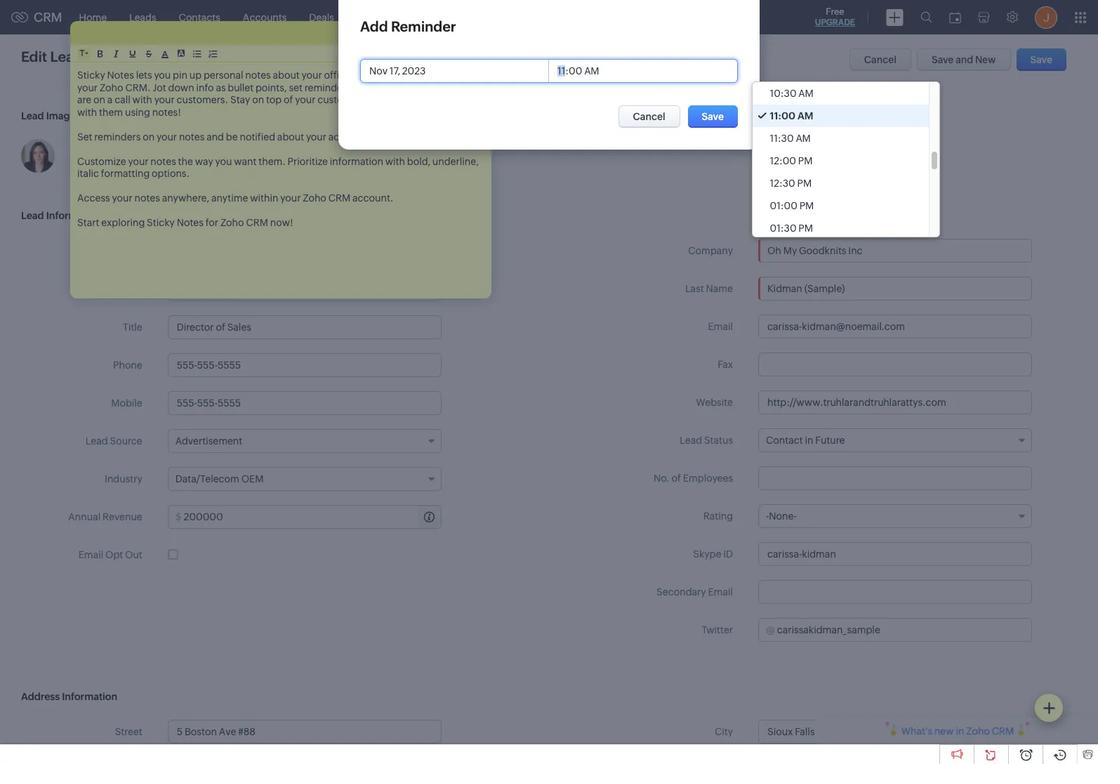 Task type: describe. For each thing, give the bounding box(es) containing it.
12:30 pm
[[770, 178, 812, 189]]

lets
[[136, 70, 152, 81]]

jot
[[153, 82, 166, 93]]

twitter
[[702, 625, 734, 636]]

0 horizontal spatial on
[[93, 94, 105, 105]]

accounts
[[243, 12, 287, 23]]

your inside customize your notes the way you want them. prioritize information with bold, underline, italic formatting options.
[[128, 156, 149, 167]]

lead image
[[21, 110, 76, 122]]

meetings link
[[393, 0, 458, 34]]

name for last name
[[707, 283, 734, 294]]

2 vertical spatial crm
[[246, 217, 268, 228]]

down
[[168, 82, 194, 93]]

12:30
[[770, 178, 796, 189]]

cancel for bottommost cancel button
[[633, 111, 666, 122]]

from
[[409, 70, 431, 81]]

anytime
[[211, 193, 248, 204]]

12:00
[[770, 155, 797, 167]]

last
[[686, 283, 705, 294]]

0 horizontal spatial crm
[[34, 10, 62, 25]]

email for email opt out
[[78, 549, 103, 561]]

layout
[[134, 51, 165, 62]]

image
[[46, 110, 76, 122]]

your down notes!
[[157, 131, 177, 142]]

set
[[289, 82, 303, 93]]

first
[[94, 284, 113, 295]]

employees
[[684, 473, 734, 484]]

crm.
[[125, 82, 151, 93]]

notes inside sticky notes lets you pin up personal notes about your official work items from within your zoho crm. jot down info as bullet points, set reminders, and create to-dos while you are on a call with your customers. stay on top of your customers' info before you engage with them using notes!
[[245, 70, 271, 81]]

owner
[[111, 245, 142, 256]]

now!
[[270, 217, 294, 228]]

save and new
[[932, 54, 997, 65]]

0 vertical spatial save button
[[1017, 48, 1067, 71]]

sticky notes lets you pin up personal notes about your official work items from within your zoho crm. jot down info as bullet points, set reminders, and create to-dos while you are on a call with your customers. stay on top of your customers' info before you engage with them using notes!
[[77, 70, 483, 118]]

your up exploring
[[112, 193, 133, 204]]

2 vertical spatial zoho
[[221, 217, 244, 228]]

id
[[724, 549, 734, 560]]

stay
[[230, 94, 250, 105]]

no. of employees
[[654, 473, 734, 484]]

12:00 pm
[[770, 155, 813, 167]]

rating
[[704, 511, 734, 522]]

start exploring sticky notes for zoho crm now!
[[77, 217, 294, 228]]

company
[[689, 245, 734, 256]]

new
[[976, 54, 997, 65]]

to-
[[406, 82, 419, 93]]

1 horizontal spatial sticky
[[147, 217, 175, 228]]

you up the jot
[[154, 70, 171, 81]]

lead for lead owner
[[87, 245, 109, 256]]

cancel for the topmost cancel button
[[865, 54, 897, 65]]

source
[[110, 436, 142, 447]]

calendar image
[[950, 12, 962, 23]]

10:30
[[770, 88, 797, 99]]

reminder image
[[436, 24, 450, 42]]

profile image
[[1036, 6, 1058, 28]]

information for lead information
[[46, 210, 102, 221]]

start
[[77, 217, 99, 228]]

accounts link
[[232, 0, 298, 34]]

lead for lead status
[[680, 435, 703, 446]]

home link
[[68, 0, 118, 34]]

notes down formatting
[[135, 193, 160, 204]]

about for notes
[[273, 70, 300, 81]]

edit lead edit page layout
[[21, 48, 165, 65]]

you down dos
[[423, 94, 439, 105]]

prioritize
[[288, 156, 328, 167]]

phone
[[113, 360, 142, 371]]

official
[[324, 70, 356, 81]]

pm for 12:30 pm
[[798, 178, 812, 189]]

lead owner
[[87, 245, 142, 256]]

first name
[[94, 284, 142, 295]]

1 vertical spatial cancel button
[[619, 105, 681, 128]]

lead for lead information
[[21, 210, 44, 221]]

access
[[77, 193, 110, 204]]

search element
[[913, 0, 942, 34]]

work
[[357, 70, 380, 81]]

create
[[375, 82, 404, 93]]

access your notes anywhere, anytime within your zoho crm account.
[[77, 193, 394, 204]]

leads link
[[118, 0, 168, 34]]

crm link
[[11, 10, 62, 25]]

information
[[330, 156, 384, 167]]

lead information
[[21, 210, 102, 221]]

create menu image
[[887, 9, 904, 26]]

bold,
[[407, 156, 431, 167]]

save for save button to the bottom
[[702, 111, 724, 122]]

sticky inside sticky notes lets you pin up personal notes about your official work items from within your zoho crm. jot down info as bullet points, set reminders, and create to-dos while you are on a call with your customers. stay on top of your customers' info before you engage with them using notes!
[[77, 70, 105, 81]]

fax
[[718, 359, 734, 370]]

save inside save and new button
[[932, 54, 955, 65]]

italic
[[77, 168, 99, 179]]

image image
[[21, 139, 55, 173]]

way
[[195, 156, 213, 167]]

1 vertical spatial of
[[672, 473, 682, 484]]

deals link
[[298, 0, 346, 34]]

street
[[115, 727, 142, 738]]

call
[[115, 94, 131, 105]]

secondary email
[[657, 587, 734, 598]]

email for email
[[709, 321, 734, 332]]

contacts
[[179, 12, 221, 23]]

meetings
[[404, 12, 447, 23]]

free upgrade
[[816, 6, 856, 27]]

pm for 01:30 pm
[[799, 223, 814, 234]]

0 vertical spatial info
[[196, 82, 214, 93]]

address
[[21, 691, 60, 703]]

industry
[[105, 474, 142, 485]]

items
[[382, 70, 407, 81]]

while
[[437, 82, 462, 93]]

set
[[77, 131, 92, 142]]

annual revenue
[[68, 512, 142, 523]]

for
[[206, 217, 219, 228]]

free
[[827, 6, 845, 17]]

am for 10:30 am
[[799, 88, 814, 99]]

1 vertical spatial notes
[[177, 217, 204, 228]]

actions.
[[329, 131, 365, 142]]

before
[[391, 94, 421, 105]]

pin
[[173, 70, 188, 81]]



Task type: vqa. For each thing, say whether or not it's contained in the screenshot.
button
no



Task type: locate. For each thing, give the bounding box(es) containing it.
01:00 pm
[[770, 200, 815, 212]]

lead left owner
[[87, 245, 109, 256]]

save left new
[[932, 54, 955, 65]]

save down profile icon
[[1031, 54, 1053, 65]]

0 horizontal spatial cancel
[[633, 111, 666, 122]]

top
[[266, 94, 282, 105]]

city
[[715, 727, 734, 738]]

1 horizontal spatial with
[[132, 94, 152, 105]]

customize your notes the way you want them. prioritize information with bold, underline, italic formatting options.
[[77, 156, 481, 179]]

1 horizontal spatial within
[[433, 70, 461, 81]]

with left bold,
[[386, 156, 405, 167]]

contacts link
[[168, 0, 232, 34]]

1 vertical spatial email
[[78, 549, 103, 561]]

notes!
[[152, 106, 181, 118]]

2 horizontal spatial crm
[[329, 193, 351, 204]]

revenue
[[103, 512, 142, 523]]

2 horizontal spatial with
[[386, 156, 405, 167]]

on left top
[[252, 94, 264, 105]]

1 vertical spatial info
[[371, 94, 389, 105]]

None text field
[[549, 60, 738, 82], [759, 277, 1033, 301], [759, 315, 1033, 339], [168, 316, 442, 339], [759, 391, 1033, 415], [168, 391, 442, 415], [759, 467, 1033, 490], [759, 542, 1033, 566], [778, 619, 1032, 642], [168, 720, 442, 744], [759, 720, 1033, 744], [549, 60, 738, 82], [759, 277, 1033, 301], [759, 315, 1033, 339], [168, 316, 442, 339], [759, 391, 1033, 415], [168, 391, 442, 415], [759, 467, 1033, 490], [759, 542, 1033, 566], [778, 619, 1032, 642], [168, 720, 442, 744], [759, 720, 1033, 744]]

1 horizontal spatial cancel
[[865, 54, 897, 65]]

edit down crm link
[[21, 48, 47, 65]]

search image
[[921, 11, 933, 23]]

pm right 01:30
[[799, 223, 814, 234]]

edit inside edit lead edit page layout
[[90, 51, 108, 62]]

am right 11:00
[[798, 110, 814, 122]]

am for 11:00 am
[[798, 110, 814, 122]]

lead left start
[[21, 210, 44, 221]]

pm right 12:00
[[799, 155, 813, 167]]

and
[[956, 54, 974, 65], [356, 82, 373, 93], [207, 131, 224, 142]]

0 horizontal spatial and
[[207, 131, 224, 142]]

are
[[77, 94, 91, 105]]

1 vertical spatial cancel
[[633, 111, 666, 122]]

0 vertical spatial and
[[956, 54, 974, 65]]

bullet
[[228, 82, 254, 93]]

you inside customize your notes the way you want them. prioritize information with bold, underline, italic formatting options.
[[215, 156, 232, 167]]

1 horizontal spatial notes
[[177, 217, 204, 228]]

of inside sticky notes lets you pin up personal notes about your official work items from within your zoho crm. jot down info as bullet points, set reminders, and create to-dos while you are on a call with your customers. stay on top of your customers' info before you engage with them using notes!
[[284, 94, 293, 105]]

pm
[[799, 155, 813, 167], [798, 178, 812, 189], [800, 200, 815, 212], [799, 223, 814, 234]]

save button down profile icon
[[1017, 48, 1067, 71]]

with inside customize your notes the way you want them. prioritize information with bold, underline, italic formatting options.
[[386, 156, 405, 167]]

0 horizontal spatial sticky
[[77, 70, 105, 81]]

opt
[[105, 549, 123, 561]]

out
[[125, 549, 142, 561]]

notes
[[107, 70, 134, 81], [177, 217, 204, 228]]

01:30
[[770, 223, 797, 234]]

crm left account.
[[329, 193, 351, 204]]

1 horizontal spatial on
[[143, 131, 155, 142]]

lead left source
[[86, 436, 108, 447]]

crm left home
[[34, 10, 62, 25]]

0 vertical spatial about
[[273, 70, 300, 81]]

add reminder
[[360, 18, 457, 34]]

zoho
[[100, 82, 123, 93], [303, 193, 327, 204], [221, 217, 244, 228]]

deals
[[309, 12, 334, 23]]

your up are
[[77, 82, 98, 93]]

None text field
[[235, 278, 441, 301], [759, 353, 1033, 377], [168, 353, 442, 377], [184, 506, 441, 528], [759, 580, 1033, 604], [235, 278, 441, 301], [759, 353, 1033, 377], [168, 353, 442, 377], [184, 506, 441, 528], [759, 580, 1033, 604]]

with
[[132, 94, 152, 105], [77, 106, 97, 118], [386, 156, 405, 167]]

crm left now!
[[246, 217, 268, 228]]

am
[[799, 88, 814, 99], [798, 110, 814, 122], [796, 133, 811, 144]]

and left new
[[956, 54, 974, 65]]

save and new button
[[918, 48, 1012, 71]]

lead up are
[[50, 48, 83, 65]]

within inside sticky notes lets you pin up personal notes about your official work items from within your zoho crm. jot down info as bullet points, set reminders, and create to-dos while you are on a call with your customers. stay on top of your customers' info before you engage with them using notes!
[[433, 70, 461, 81]]

0 vertical spatial of
[[284, 94, 293, 105]]

0 horizontal spatial info
[[196, 82, 214, 93]]

of
[[284, 94, 293, 105], [672, 473, 682, 484]]

2 horizontal spatial and
[[956, 54, 974, 65]]

dos
[[419, 82, 435, 93]]

your up set
[[302, 70, 322, 81]]

notes inside customize your notes the way you want them. prioritize information with bold, underline, italic formatting options.
[[151, 156, 176, 167]]

zoho down prioritize
[[303, 193, 327, 204]]

0 horizontal spatial notes
[[107, 70, 134, 81]]

your down set
[[295, 94, 316, 105]]

information right address
[[62, 691, 117, 703]]

11:30 am
[[770, 133, 811, 144]]

0 vertical spatial with
[[132, 94, 152, 105]]

your up notes!
[[154, 94, 175, 105]]

0 horizontal spatial edit
[[21, 48, 47, 65]]

about for notified
[[277, 131, 304, 142]]

the
[[178, 156, 193, 167]]

1 vertical spatial about
[[277, 131, 304, 142]]

0 vertical spatial information
[[46, 210, 102, 221]]

email up fax
[[709, 321, 734, 332]]

1 vertical spatial crm
[[329, 193, 351, 204]]

1 horizontal spatial zoho
[[221, 217, 244, 228]]

about inside sticky notes lets you pin up personal notes about your official work items from within your zoho crm. jot down info as bullet points, set reminders, and create to-dos while you are on a call with your customers. stay on top of your customers' info before you engage with them using notes!
[[273, 70, 300, 81]]

within up while
[[433, 70, 461, 81]]

1 horizontal spatial name
[[707, 283, 734, 294]]

and down work
[[356, 82, 373, 93]]

notes up the the
[[179, 131, 205, 142]]

on down using
[[143, 131, 155, 142]]

exploring
[[101, 217, 145, 228]]

address information
[[21, 691, 117, 703]]

cancel
[[865, 54, 897, 65], [633, 111, 666, 122]]

11:30
[[770, 133, 794, 144]]

website
[[697, 397, 734, 408]]

page
[[110, 51, 133, 62]]

0 vertical spatial cancel
[[865, 54, 897, 65]]

email left opt
[[78, 549, 103, 561]]

0 horizontal spatial within
[[250, 193, 279, 204]]

save button left 11:00
[[688, 105, 739, 128]]

2 vertical spatial with
[[386, 156, 405, 167]]

edit left page
[[90, 51, 108, 62]]

last name
[[686, 283, 734, 294]]

am right 11:30
[[796, 133, 811, 144]]

save left 11:00
[[702, 111, 724, 122]]

no.
[[654, 473, 670, 484]]

points,
[[256, 82, 287, 93]]

2 horizontal spatial zoho
[[303, 193, 327, 204]]

list box containing 10:30 am
[[753, 82, 940, 240]]

your up prioritize
[[306, 131, 327, 142]]

annual
[[68, 512, 101, 523]]

0 horizontal spatial save button
[[688, 105, 739, 128]]

1 horizontal spatial cancel button
[[850, 48, 912, 71]]

list box
[[753, 82, 940, 240]]

lead left image
[[21, 110, 44, 122]]

0 vertical spatial sticky
[[77, 70, 105, 81]]

and left the be
[[207, 131, 224, 142]]

0 horizontal spatial zoho
[[100, 82, 123, 93]]

formatting
[[101, 168, 150, 179]]

with down are
[[77, 106, 97, 118]]

1 horizontal spatial edit
[[90, 51, 108, 62]]

underline,
[[433, 156, 479, 167]]

0 horizontal spatial cancel button
[[619, 105, 681, 128]]

pm for 12:00 pm
[[799, 155, 813, 167]]

customers.
[[177, 94, 228, 105]]

sticky down the 'anywhere,'
[[147, 217, 175, 228]]

and inside sticky notes lets you pin up personal notes about your official work items from within your zoho crm. jot down info as bullet points, set reminders, and create to-dos while you are on a call with your customers. stay on top of your customers' info before you engage with them using notes!
[[356, 82, 373, 93]]

1 vertical spatial zoho
[[303, 193, 327, 204]]

1 horizontal spatial crm
[[246, 217, 268, 228]]

skype id
[[694, 549, 734, 560]]

a
[[107, 94, 113, 105]]

your up now!
[[281, 193, 301, 204]]

2 horizontal spatial save
[[1031, 54, 1053, 65]]

1 vertical spatial save button
[[688, 105, 739, 128]]

zoho right for
[[221, 217, 244, 228]]

name for first name
[[115, 284, 142, 295]]

11:00 am
[[770, 110, 814, 122]]

0 horizontal spatial with
[[77, 106, 97, 118]]

mobile
[[111, 398, 142, 409]]

customize
[[77, 156, 126, 167]]

2 vertical spatial and
[[207, 131, 224, 142]]

lead for lead image
[[21, 110, 44, 122]]

create menu element
[[878, 0, 913, 34]]

them.
[[259, 156, 286, 167]]

about up set
[[273, 70, 300, 81]]

notes inside sticky notes lets you pin up personal notes about your official work items from within your zoho crm. jot down info as bullet points, set reminders, and create to-dos while you are on a call with your customers. stay on top of your customers' info before you engage with them using notes!
[[107, 70, 134, 81]]

email up twitter
[[709, 587, 734, 598]]

name right first
[[115, 284, 142, 295]]

1 horizontal spatial and
[[356, 82, 373, 93]]

information down access
[[46, 210, 102, 221]]

MMM D, YYYY text field
[[361, 60, 549, 82]]

1 vertical spatial information
[[62, 691, 117, 703]]

of right 'no.'
[[672, 473, 682, 484]]

0 vertical spatial crm
[[34, 10, 62, 25]]

1 horizontal spatial info
[[371, 94, 389, 105]]

you right the way at the left top of the page
[[215, 156, 232, 167]]

0 vertical spatial email
[[709, 321, 734, 332]]

edit page layout link
[[90, 51, 165, 62]]

lead source
[[86, 436, 142, 447]]

information for address information
[[62, 691, 117, 703]]

2 horizontal spatial on
[[252, 94, 264, 105]]

0 vertical spatial notes
[[107, 70, 134, 81]]

1 vertical spatial am
[[798, 110, 814, 122]]

tasks
[[357, 12, 382, 23]]

about up prioritize
[[277, 131, 304, 142]]

zoho up a
[[100, 82, 123, 93]]

upgrade
[[816, 18, 856, 27]]

0 horizontal spatial save
[[702, 111, 724, 122]]

1 vertical spatial and
[[356, 82, 373, 93]]

info up customers.
[[196, 82, 214, 93]]

want
[[234, 156, 257, 167]]

name right "last"
[[707, 283, 734, 294]]

lead for lead source
[[86, 436, 108, 447]]

1 vertical spatial sticky
[[147, 217, 175, 228]]

1 vertical spatial within
[[250, 193, 279, 204]]

1 horizontal spatial save
[[932, 54, 955, 65]]

0 vertical spatial within
[[433, 70, 461, 81]]

engage
[[441, 94, 476, 105]]

1 vertical spatial with
[[77, 106, 97, 118]]

sticky
[[77, 70, 105, 81], [147, 217, 175, 228]]

you
[[154, 70, 171, 81], [464, 82, 481, 93], [423, 94, 439, 105], [215, 156, 232, 167]]

lead
[[50, 48, 83, 65], [21, 110, 44, 122], [21, 210, 44, 221], [87, 245, 109, 256], [680, 435, 703, 446], [86, 436, 108, 447]]

and inside button
[[956, 54, 974, 65]]

about
[[273, 70, 300, 81], [277, 131, 304, 142]]

with down crm.
[[132, 94, 152, 105]]

within up now!
[[250, 193, 279, 204]]

set reminders on your notes and be notified about your actions.
[[77, 131, 365, 142]]

as
[[216, 82, 226, 93]]

1 horizontal spatial of
[[672, 473, 682, 484]]

2 vertical spatial am
[[796, 133, 811, 144]]

you up engage
[[464, 82, 481, 93]]

sticky down edit lead edit page layout
[[77, 70, 105, 81]]

0 horizontal spatial name
[[115, 284, 142, 295]]

be
[[226, 131, 238, 142]]

save button
[[1017, 48, 1067, 71], [688, 105, 739, 128]]

notes up points,
[[245, 70, 271, 81]]

notes up options.
[[151, 156, 176, 167]]

profile element
[[1027, 0, 1067, 34]]

am for 11:30 am
[[796, 133, 811, 144]]

personal
[[204, 70, 243, 81]]

on left a
[[93, 94, 105, 105]]

2 vertical spatial email
[[709, 587, 734, 598]]

secondary
[[657, 587, 707, 598]]

email opt out
[[78, 549, 142, 561]]

notes left for
[[177, 217, 204, 228]]

up
[[190, 70, 202, 81]]

0 horizontal spatial of
[[284, 94, 293, 105]]

notes down page
[[107, 70, 134, 81]]

am right 10:30
[[799, 88, 814, 99]]

0 vertical spatial cancel button
[[850, 48, 912, 71]]

0 vertical spatial am
[[799, 88, 814, 99]]

status
[[705, 435, 734, 446]]

info down create
[[371, 94, 389, 105]]

your up formatting
[[128, 156, 149, 167]]

using
[[125, 106, 150, 118]]

delete image
[[453, 24, 467, 42]]

01:00
[[770, 200, 798, 212]]

11:00
[[770, 110, 796, 122]]

title
[[123, 322, 142, 333]]

create new sticky note image
[[1043, 702, 1056, 715]]

zoho inside sticky notes lets you pin up personal notes about your official work items from within your zoho crm. jot down info as bullet points, set reminders, and create to-dos while you are on a call with your customers. stay on top of your customers' info before you engage with them using notes!
[[100, 82, 123, 93]]

pm right "01:00"
[[800, 200, 815, 212]]

lead left the status in the bottom right of the page
[[680, 435, 703, 446]]

save for the topmost save button
[[1031, 54, 1053, 65]]

anywhere,
[[162, 193, 209, 204]]

save
[[932, 54, 955, 65], [1031, 54, 1053, 65], [702, 111, 724, 122]]

0 vertical spatial zoho
[[100, 82, 123, 93]]

1 horizontal spatial save button
[[1017, 48, 1067, 71]]

pm right 12:30
[[798, 178, 812, 189]]

of down set
[[284, 94, 293, 105]]

pm for 01:00 pm
[[800, 200, 815, 212]]



